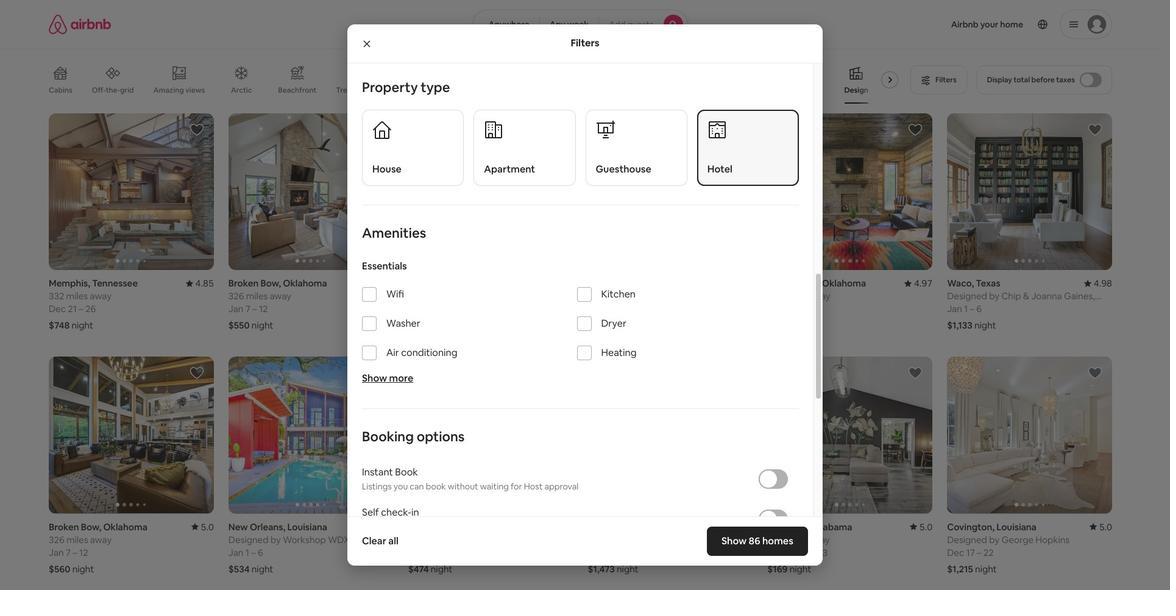 Task type: describe. For each thing, give the bounding box(es) containing it.
broken bow, oklahoma 326 miles away jan 7 – 12 $560 night
[[49, 521, 148, 575]]

more
[[389, 372, 414, 385]]

jan inside new orleans, louisiana designed by workshop wdxl jan 1 – 6 $534 night
[[229, 547, 244, 558]]

featured
[[588, 290, 626, 302]]

property
[[362, 79, 418, 96]]

5.0 out of 5 average rating image
[[1090, 521, 1113, 533]]

bow, for broken bow, oklahoma 326 miles away jan 7 – 12 $550 night
[[261, 278, 281, 289]]

design
[[845, 85, 869, 95]]

group for $1,215
[[948, 357, 1113, 514]]

louisiana for architectural
[[647, 278, 687, 289]]

338
[[768, 290, 784, 302]]

away for broken bow, oklahoma 326 miles away jan 7 – 12 $560 night
[[90, 534, 112, 546]]

– inside broken bow, oklahoma 326 miles away jan 7 – 12 $560 night
[[73, 547, 77, 558]]

air conditioning
[[387, 347, 458, 359]]

16
[[605, 303, 614, 315]]

away for broken bow, oklahoma 326 miles away jan 7 – 12 $550 night
[[270, 290, 292, 302]]

for
[[511, 481, 522, 492]]

4.93 out of 5 average rating image
[[366, 278, 394, 289]]

mansions
[[397, 85, 429, 95]]

hotel button
[[697, 110, 799, 186]]

show for show more
[[362, 372, 387, 385]]

anywhere button
[[473, 10, 540, 39]]

amazing
[[153, 85, 184, 95]]

group containing off-the-grid
[[49, 56, 904, 104]]

network
[[1053, 302, 1090, 314]]

– inside broken bow, oklahoma 326 miles away jan 7 – 12 $550 night
[[253, 303, 257, 315]]

waiting
[[480, 481, 509, 492]]

louisiana for workshop
[[288, 521, 327, 533]]

homes
[[763, 535, 794, 548]]

you
[[394, 481, 408, 492]]

oklahoma for broken bow, oklahoma 326 miles away jan 7 – 12 $550 night
[[283, 278, 327, 289]]

miles for broken bow, oklahoma 326 miles away jan 7 – 12 $560 night
[[66, 534, 88, 546]]

dec for 397
[[768, 547, 785, 558]]

away inside huntsville, alabama 397 miles away dec 29 – jan 3 $169 night
[[809, 534, 831, 546]]

night inside jan 1 – 6 $1,133 night
[[975, 320, 997, 331]]

$1,473 night
[[588, 563, 639, 575]]

5.0 out of 5 average rating image for huntsville, alabama 397 miles away dec 29 – jan 3 $169 night
[[910, 521, 933, 533]]

week
[[568, 19, 589, 30]]

4.98
[[1094, 278, 1113, 289]]

workshop
[[283, 534, 326, 546]]

book
[[395, 466, 418, 479]]

dec inside covington, louisiana designed by george hopkins dec 17 – 22 $1,215 night
[[948, 547, 965, 558]]

$534
[[229, 563, 250, 575]]

conditioning
[[401, 347, 458, 359]]

any week button
[[540, 10, 600, 39]]

7 for $560
[[66, 547, 71, 558]]

in inside new orleans, louisiana featured in architectural digest jan 16 – 21 $238 night
[[628, 290, 635, 302]]

memphis,
[[49, 278, 90, 289]]

night inside covington, louisiana designed by george hopkins dec 17 – 22 $1,215 night
[[976, 563, 997, 575]]

apartment button
[[474, 110, 576, 186]]

5.0 for huntsville, alabama 397 miles away dec 29 – jan 3 $169 night
[[920, 521, 933, 533]]

show 86 homes link
[[707, 527, 809, 556]]

332
[[49, 290, 64, 302]]

4.97
[[915, 278, 933, 289]]

add guests button
[[599, 10, 688, 39]]

anywhere
[[489, 19, 530, 30]]

jan inside jan 1 – 6 $1,133 night
[[948, 303, 963, 315]]

huntsville,
[[768, 521, 813, 533]]

kitchen
[[602, 288, 636, 301]]

night right $1,473
[[617, 563, 639, 575]]

grid
[[120, 85, 134, 95]]

amazing views
[[153, 85, 205, 95]]

3
[[823, 547, 828, 558]]

– inside huntsville, alabama 397 miles away dec 29 – jan 3 $169 night
[[799, 547, 804, 558]]

can
[[410, 481, 424, 492]]

$474
[[408, 563, 429, 575]]

broken for broken bow, oklahoma 326 miles away jan 7 – 12 $550 night
[[229, 278, 259, 289]]

approval
[[545, 481, 579, 492]]

instant
[[362, 466, 393, 479]]

check-
[[381, 506, 412, 519]]

apartment
[[484, 163, 536, 176]]

add to wishlist: broken bow, oklahoma image for 4.97
[[909, 123, 923, 137]]

add to wishlist: broken bow, oklahoma image for 4.93
[[369, 123, 384, 137]]

profile element
[[703, 0, 1113, 49]]

add to wishlist: waco, texas image
[[1088, 123, 1103, 137]]

night inside broken bow, oklahoma 326 miles away jan 7 – 12 $560 night
[[72, 563, 94, 575]]

21 inside new orleans, louisiana featured in architectural digest jan 16 – 21 $238 night
[[623, 303, 632, 315]]

show 86 homes
[[722, 535, 794, 548]]

miles inside memphis, tennessee 332 miles away dec 21 – 26 $748 night
[[66, 290, 88, 302]]

group for $1,473
[[588, 357, 753, 514]]

4.93
[[375, 278, 394, 289]]

broken for broken bow, oklahoma 326 miles away jan 7 – 12 $560 night
[[49, 521, 79, 533]]

architectural
[[637, 290, 692, 302]]

group for $550
[[229, 113, 394, 270]]

add to wishlist: huntsville, alabama image
[[909, 366, 923, 381]]

self check-in
[[362, 506, 419, 519]]

host
[[524, 481, 543, 492]]

1 inside jan 1 – 6 $1,133 night
[[965, 303, 969, 315]]

1 horizontal spatial gaines,
[[1065, 290, 1096, 302]]

alabama
[[815, 521, 853, 533]]

22
[[984, 547, 994, 558]]

– inside new orleans, louisiana featured in architectural digest jan 16 – 21 $238 night
[[616, 303, 621, 315]]

chip
[[1002, 290, 1022, 302]]

property type
[[362, 79, 450, 96]]

new for new orleans, louisiana featured in architectural digest jan 16 – 21 $238 night
[[588, 278, 608, 289]]

26
[[85, 303, 96, 315]]

jan inside huntsville, alabama 397 miles away dec 29 – jan 3 $169 night
[[806, 547, 821, 558]]

heating
[[602, 347, 637, 359]]

326 for broken bow, oklahoma 326 miles away jan 7 – 12 $560 night
[[49, 534, 64, 546]]

night inside huntsville, alabama 397 miles away dec 29 – jan 3 $169 night
[[790, 563, 812, 575]]

6 inside new orleans, louisiana designed by workshop wdxl jan 1 – 6 $534 night
[[258, 547, 263, 558]]

$415
[[408, 320, 428, 331]]

broken bow, oklahoma 338 miles away
[[768, 278, 867, 302]]

night inside new orleans, louisiana designed by workshop wdxl jan 1 – 6 $534 night
[[252, 563, 273, 575]]

memphis, tennessee 332 miles away dec 21 – 26 $748 night
[[49, 278, 138, 331]]

away for broken bow, oklahoma 338 miles away
[[809, 290, 831, 302]]

&
[[1024, 290, 1030, 302]]

– inside new orleans, louisiana designed by workshop wdxl jan 1 – 6 $534 night
[[251, 547, 256, 558]]

– inside jan 1 – 6 $1,133 night
[[971, 303, 975, 315]]

guesthouse
[[596, 163, 652, 176]]

waco, texas designed by chip & joanna gaines, joanna gaines, magnolia network
[[948, 278, 1096, 314]]

hopkins
[[1036, 534, 1070, 546]]

jan 1 – 6 $1,133 night
[[948, 303, 997, 331]]

display total before taxes
[[988, 75, 1076, 85]]

21 inside memphis, tennessee 332 miles away dec 21 – 26 $748 night
[[68, 303, 77, 315]]

– inside covington, louisiana designed by george hopkins dec 17 – 22 $1,215 night
[[978, 547, 982, 558]]

total
[[1014, 75, 1031, 85]]

$560
[[49, 563, 70, 575]]

by inside new orleans, louisiana designed by workshop wdxl jan 1 – 6 $534 night
[[271, 534, 281, 546]]

0 horizontal spatial joanna
[[948, 302, 978, 314]]

397
[[768, 534, 783, 546]]

show more button
[[362, 372, 414, 385]]

listings
[[362, 481, 392, 492]]

add to wishlist: new orleans, louisiana image
[[369, 366, 384, 381]]

add to wishlist: broken bow, oklahoma image
[[190, 366, 204, 381]]

self
[[362, 506, 379, 519]]

jan inside new orleans, louisiana featured in architectural digest jan 16 – 21 $238 night
[[588, 303, 603, 315]]

book
[[426, 481, 446, 492]]

oklahoma for broken bow, oklahoma 326 miles away jan 7 – 12 $560 night
[[103, 521, 148, 533]]

display
[[988, 75, 1013, 85]]

beachfront
[[278, 85, 317, 95]]

before
[[1032, 75, 1055, 85]]

options
[[417, 428, 465, 445]]



Task type: locate. For each thing, give the bounding box(es) containing it.
in inside filters dialog
[[412, 506, 419, 519]]

0 vertical spatial new
[[588, 278, 608, 289]]

1 horizontal spatial in
[[628, 290, 635, 302]]

away inside broken bow, oklahoma 326 miles away jan 7 – 12 $550 night
[[270, 290, 292, 302]]

dec left 17
[[948, 547, 965, 558]]

1 horizontal spatial bow,
[[261, 278, 281, 289]]

orleans, up workshop
[[250, 521, 286, 533]]

oklahoma
[[283, 278, 327, 289], [822, 278, 867, 289], [103, 521, 148, 533]]

designed for covington,
[[948, 534, 988, 546]]

by left workshop
[[271, 534, 281, 546]]

326 for broken bow, oklahoma 326 miles away jan 7 – 12 $550 night
[[229, 290, 244, 302]]

0 vertical spatial 326
[[229, 290, 244, 302]]

designed inside new orleans, louisiana designed by workshop wdxl jan 1 – 6 $534 night
[[229, 534, 269, 546]]

4.97 out of 5 average rating image
[[905, 278, 933, 289]]

0 vertical spatial 6
[[977, 303, 982, 315]]

1 horizontal spatial 326
[[229, 290, 244, 302]]

dec inside huntsville, alabama 397 miles away dec 29 – jan 3 $169 night
[[768, 547, 785, 558]]

miles inside broken bow, oklahoma 326 miles away jan 7 – 12 $560 night
[[66, 534, 88, 546]]

designed
[[948, 290, 988, 302], [229, 534, 269, 546], [948, 534, 988, 546]]

new
[[588, 278, 608, 289], [229, 521, 248, 533]]

jan up '$560' in the left bottom of the page
[[49, 547, 64, 558]]

1 horizontal spatial 12
[[259, 303, 268, 315]]

5.0 out of 5 average rating image for broken bow, oklahoma 326 miles away jan 7 – 12 $560 night
[[191, 521, 214, 533]]

joanna
[[1032, 290, 1063, 302], [948, 302, 978, 314]]

broken inside broken bow, oklahoma 338 miles away
[[768, 278, 798, 289]]

joanna right the '&' in the right of the page
[[1032, 290, 1063, 302]]

huntsville, alabama 397 miles away dec 29 – jan 3 $169 night
[[768, 521, 853, 575]]

1 horizontal spatial 5.0 out of 5 average rating image
[[910, 521, 933, 533]]

$1,133
[[948, 320, 973, 331]]

in down can
[[412, 506, 419, 519]]

1 5.0 out of 5 average rating image from the left
[[191, 521, 214, 533]]

–
[[79, 303, 83, 315], [253, 303, 257, 315], [616, 303, 621, 315], [971, 303, 975, 315], [73, 547, 77, 558], [251, 547, 256, 558], [799, 547, 804, 558], [978, 547, 982, 558]]

7 inside broken bow, oklahoma 326 miles away jan 7 – 12 $550 night
[[246, 303, 251, 315]]

the-
[[106, 85, 120, 95]]

add to wishlist: broken bow, oklahoma image
[[369, 123, 384, 137], [909, 123, 923, 137]]

7 up '$560' in the left bottom of the page
[[66, 547, 71, 558]]

jan up $1,133
[[948, 303, 963, 315]]

$169
[[768, 563, 788, 575]]

clear all
[[362, 535, 399, 548]]

designed up 17
[[948, 534, 988, 546]]

1 horizontal spatial 5.0
[[920, 521, 933, 533]]

any
[[550, 19, 566, 30]]

0 horizontal spatial louisiana
[[288, 521, 327, 533]]

night down the 26
[[72, 320, 93, 331]]

0 vertical spatial 7
[[246, 303, 251, 315]]

away inside broken bow, oklahoma 326 miles away jan 7 – 12 $560 night
[[90, 534, 112, 546]]

1 vertical spatial 7
[[66, 547, 71, 558]]

by inside covington, louisiana designed by george hopkins dec 17 – 22 $1,215 night
[[990, 534, 1000, 546]]

show left more on the bottom of page
[[362, 372, 387, 385]]

by down texas
[[990, 290, 1000, 302]]

1 vertical spatial orleans,
[[250, 521, 286, 533]]

filters
[[571, 37, 600, 50]]

by up 22
[[990, 534, 1000, 546]]

0 horizontal spatial 5.0 out of 5 average rating image
[[191, 521, 214, 533]]

oklahoma inside broken bow, oklahoma 326 miles away jan 7 – 12 $560 night
[[103, 521, 148, 533]]

group for $238
[[588, 113, 753, 270]]

1 vertical spatial new
[[229, 521, 248, 533]]

326 inside broken bow, oklahoma 326 miles away jan 7 – 12 $560 night
[[49, 534, 64, 546]]

21
[[68, 303, 77, 315], [623, 303, 632, 315]]

dryer
[[602, 317, 627, 330]]

6
[[977, 303, 982, 315], [258, 547, 263, 558]]

type
[[421, 79, 450, 96]]

jan left the 3
[[806, 547, 821, 558]]

0 horizontal spatial 7
[[66, 547, 71, 558]]

dec inside memphis, tennessee 332 miles away dec 21 – 26 $748 night
[[49, 303, 66, 315]]

1 vertical spatial 6
[[258, 547, 263, 558]]

miles
[[66, 290, 88, 302], [246, 290, 268, 302], [786, 290, 807, 302], [66, 534, 88, 546], [785, 534, 807, 546]]

bow, inside broken bow, oklahoma 338 miles away
[[800, 278, 821, 289]]

326 up '$560' in the left bottom of the page
[[49, 534, 64, 546]]

new orleans, louisiana designed by workshop wdxl jan 1 – 6 $534 night
[[229, 521, 355, 575]]

0 horizontal spatial 326
[[49, 534, 64, 546]]

miles for broken bow, oklahoma 326 miles away jan 7 – 12 $550 night
[[246, 290, 268, 302]]

dec down 332
[[49, 303, 66, 315]]

waco,
[[948, 278, 975, 289]]

bow, for broken bow, oklahoma 326 miles away jan 7 – 12 $560 night
[[81, 521, 101, 533]]

2 horizontal spatial 5.0
[[1100, 521, 1113, 533]]

3 5.0 from the left
[[1100, 521, 1113, 533]]

add guests
[[609, 19, 654, 30]]

by for covington, louisiana
[[990, 534, 1000, 546]]

orleans, inside new orleans, louisiana designed by workshop wdxl jan 1 – 6 $534 night
[[250, 521, 286, 533]]

oklahoma inside broken bow, oklahoma 326 miles away jan 7 – 12 $550 night
[[283, 278, 327, 289]]

4.85
[[195, 278, 214, 289]]

21 down kitchen
[[623, 303, 632, 315]]

new inside new orleans, louisiana designed by workshop wdxl jan 1 – 6 $534 night
[[229, 521, 248, 533]]

away inside broken bow, oklahoma 338 miles away
[[809, 290, 831, 302]]

326 up $550
[[229, 290, 244, 302]]

designed up $534
[[229, 534, 269, 546]]

orleans, for designed
[[250, 521, 286, 533]]

1 horizontal spatial 7
[[246, 303, 251, 315]]

hotel
[[708, 163, 733, 176]]

away
[[90, 290, 112, 302], [270, 290, 292, 302], [809, 290, 831, 302], [90, 534, 112, 546], [809, 534, 831, 546]]

night right $474
[[431, 563, 453, 575]]

$1,215
[[948, 563, 974, 575]]

1 horizontal spatial show
[[722, 535, 747, 548]]

0 vertical spatial 1
[[965, 303, 969, 315]]

louisiana up architectural
[[647, 278, 687, 289]]

2 add to wishlist: broken bow, oklahoma image from the left
[[909, 123, 923, 137]]

4.85 out of 5 average rating image
[[186, 278, 214, 289]]

group for $560
[[49, 357, 214, 514]]

joanna up $1,133
[[948, 302, 978, 314]]

without
[[448, 481, 479, 492]]

new up $534
[[229, 521, 248, 533]]

29
[[787, 547, 797, 558]]

louisiana
[[647, 278, 687, 289], [288, 521, 327, 533], [997, 521, 1037, 533]]

jan
[[229, 303, 244, 315], [588, 303, 603, 315], [948, 303, 963, 315], [49, 547, 64, 558], [229, 547, 244, 558], [806, 547, 821, 558]]

2 horizontal spatial oklahoma
[[822, 278, 867, 289]]

gaines,
[[1065, 290, 1096, 302], [980, 302, 1011, 314]]

miles for broken bow, oklahoma 338 miles away
[[786, 290, 807, 302]]

0 horizontal spatial new
[[229, 521, 248, 533]]

louisiana inside new orleans, louisiana featured in architectural digest jan 16 – 21 $238 night
[[647, 278, 687, 289]]

1 horizontal spatial broken
[[229, 278, 259, 289]]

night down 16
[[611, 320, 633, 331]]

miles inside broken bow, oklahoma 338 miles away
[[786, 290, 807, 302]]

1
[[965, 303, 969, 315], [246, 547, 249, 558]]

miles right 338
[[786, 290, 807, 302]]

views
[[186, 85, 205, 95]]

0 horizontal spatial add to wishlist: broken bow, oklahoma image
[[369, 123, 384, 137]]

1 vertical spatial 1
[[246, 547, 249, 558]]

add to wishlist: covington, louisiana image
[[1088, 366, 1103, 381]]

oklahoma inside broken bow, oklahoma 338 miles away
[[822, 278, 867, 289]]

in right featured
[[628, 290, 635, 302]]

0 horizontal spatial bow,
[[81, 521, 101, 533]]

designed inside covington, louisiana designed by george hopkins dec 17 – 22 $1,215 night
[[948, 534, 988, 546]]

broken up 338
[[768, 278, 798, 289]]

2 horizontal spatial dec
[[948, 547, 965, 558]]

bow, for broken bow, oklahoma 338 miles away
[[800, 278, 821, 289]]

0 horizontal spatial 6
[[258, 547, 263, 558]]

broken bow, oklahoma 326 miles away jan 7 – 12 $550 night
[[229, 278, 327, 331]]

2 horizontal spatial broken
[[768, 278, 798, 289]]

dec
[[49, 303, 66, 315], [768, 547, 785, 558], [948, 547, 965, 558]]

oklahoma for broken bow, oklahoma 338 miles away
[[822, 278, 867, 289]]

0 vertical spatial 12
[[259, 303, 268, 315]]

7 for $550
[[246, 303, 251, 315]]

filters dialog
[[348, 24, 823, 590]]

louisiana inside new orleans, louisiana designed by workshop wdxl jan 1 – 6 $534 night
[[288, 521, 327, 533]]

show
[[362, 372, 387, 385], [722, 535, 747, 548]]

arctic
[[231, 85, 252, 95]]

1 horizontal spatial oklahoma
[[283, 278, 327, 289]]

bow,
[[261, 278, 281, 289], [800, 278, 821, 289], [81, 521, 101, 533]]

1 horizontal spatial new
[[588, 278, 608, 289]]

show more
[[362, 372, 414, 385]]

louisiana up workshop
[[288, 521, 327, 533]]

miles up 29
[[785, 534, 807, 546]]

6 inside jan 1 – 6 $1,133 night
[[977, 303, 982, 315]]

1 horizontal spatial 1
[[965, 303, 969, 315]]

jan inside broken bow, oklahoma 326 miles away jan 7 – 12 $560 night
[[49, 547, 64, 558]]

$748
[[49, 320, 70, 331]]

1 add to wishlist: broken bow, oklahoma image from the left
[[369, 123, 384, 137]]

night right '$560' in the left bottom of the page
[[72, 563, 94, 575]]

None search field
[[473, 10, 688, 39]]

12 inside broken bow, oklahoma 326 miles away jan 7 – 12 $550 night
[[259, 303, 268, 315]]

7 inside broken bow, oklahoma 326 miles away jan 7 – 12 $560 night
[[66, 547, 71, 558]]

group for $534
[[229, 357, 394, 514]]

12
[[259, 303, 268, 315], [79, 547, 88, 558]]

louisiana inside covington, louisiana designed by george hopkins dec 17 – 22 $1,215 night
[[997, 521, 1037, 533]]

1 vertical spatial 12
[[79, 547, 88, 558]]

0 horizontal spatial 12
[[79, 547, 88, 558]]

0 horizontal spatial 1
[[246, 547, 249, 558]]

show left 86
[[722, 535, 747, 548]]

1 horizontal spatial add to wishlist: broken bow, oklahoma image
[[909, 123, 923, 137]]

any week
[[550, 19, 589, 30]]

7
[[246, 303, 251, 315], [66, 547, 71, 558]]

clear all button
[[356, 529, 405, 554]]

jan inside broken bow, oklahoma 326 miles away jan 7 – 12 $550 night
[[229, 303, 244, 315]]

1 5.0 from the left
[[201, 521, 214, 533]]

1 inside new orleans, louisiana designed by workshop wdxl jan 1 – 6 $534 night
[[246, 547, 249, 558]]

– inside memphis, tennessee 332 miles away dec 21 – 26 $748 night
[[79, 303, 83, 315]]

1 21 from the left
[[68, 303, 77, 315]]

designed for waco,
[[948, 290, 988, 302]]

1 vertical spatial show
[[722, 535, 747, 548]]

gaines, down texas
[[980, 302, 1011, 314]]

broken inside broken bow, oklahoma 326 miles away jan 7 – 12 $560 night
[[49, 521, 79, 533]]

1 up $534
[[246, 547, 249, 558]]

jan up $534
[[229, 547, 244, 558]]

digest
[[694, 290, 722, 302]]

air
[[387, 347, 399, 359]]

night inside new orleans, louisiana featured in architectural digest jan 16 – 21 $238 night
[[611, 320, 633, 331]]

12 inside broken bow, oklahoma 326 miles away jan 7 – 12 $560 night
[[79, 547, 88, 558]]

2 5.0 out of 5 average rating image from the left
[[910, 521, 933, 533]]

1 vertical spatial 326
[[49, 534, 64, 546]]

0 vertical spatial show
[[362, 372, 387, 385]]

1 horizontal spatial 6
[[977, 303, 982, 315]]

tropical
[[789, 85, 817, 95]]

0 horizontal spatial gaines,
[[980, 302, 1011, 314]]

orleans, up featured
[[610, 278, 645, 289]]

$1,473
[[588, 563, 615, 575]]

none search field containing anywhere
[[473, 10, 688, 39]]

george
[[1002, 534, 1034, 546]]

0 horizontal spatial show
[[362, 372, 387, 385]]

group
[[49, 56, 904, 104], [49, 113, 214, 270], [229, 113, 394, 270], [408, 113, 574, 270], [588, 113, 753, 270], [768, 113, 1098, 270], [948, 113, 1113, 270], [49, 357, 214, 514], [229, 357, 394, 514], [408, 357, 574, 514], [588, 357, 753, 514], [768, 357, 933, 514], [948, 357, 1113, 514]]

group for $1,133
[[948, 113, 1113, 270]]

5.0 out of 5 average rating image
[[191, 521, 214, 533], [910, 521, 933, 533]]

0 horizontal spatial broken
[[49, 521, 79, 533]]

2 horizontal spatial louisiana
[[997, 521, 1037, 533]]

0 horizontal spatial dec
[[49, 303, 66, 315]]

1 horizontal spatial joanna
[[1032, 290, 1063, 302]]

gaines, down 4.98 out of 5 average rating icon
[[1065, 290, 1096, 302]]

bow, inside broken bow, oklahoma 326 miles away jan 7 – 12 $560 night
[[81, 521, 101, 533]]

house button
[[362, 110, 464, 186]]

broken for broken bow, oklahoma 338 miles away
[[768, 278, 798, 289]]

night right $550
[[252, 320, 273, 331]]

louisiana up george
[[997, 521, 1037, 533]]

0 vertical spatial in
[[628, 290, 635, 302]]

1 horizontal spatial 21
[[623, 303, 632, 315]]

group for $748
[[49, 113, 214, 270]]

add to wishlist: memphis, tennessee image
[[190, 123, 204, 137]]

guests
[[628, 19, 654, 30]]

5.0 for broken bow, oklahoma 326 miles away jan 7 – 12 $560 night
[[201, 521, 214, 533]]

0 horizontal spatial in
[[412, 506, 419, 519]]

1 vertical spatial in
[[412, 506, 419, 519]]

0 horizontal spatial 21
[[68, 303, 77, 315]]

7 up $550
[[246, 303, 251, 315]]

5.0 for covington, louisiana designed by george hopkins dec 17 – 22 $1,215 night
[[1100, 521, 1113, 533]]

covington,
[[948, 521, 995, 533]]

show for show 86 homes
[[722, 535, 747, 548]]

86
[[749, 535, 761, 548]]

covington, louisiana designed by george hopkins dec 17 – 22 $1,215 night
[[948, 521, 1070, 575]]

2 5.0 from the left
[[920, 521, 933, 533]]

326 inside broken bow, oklahoma 326 miles away jan 7 – 12 $550 night
[[229, 290, 244, 302]]

1 horizontal spatial orleans,
[[610, 278, 645, 289]]

by for waco, texas
[[990, 290, 1000, 302]]

broken inside broken bow, oklahoma 326 miles away jan 7 – 12 $550 night
[[229, 278, 259, 289]]

jan left 16
[[588, 303, 603, 315]]

away inside memphis, tennessee 332 miles away dec 21 – 26 $748 night
[[90, 290, 112, 302]]

night down 29
[[790, 563, 812, 575]]

new up featured
[[588, 278, 608, 289]]

jan up $550
[[229, 303, 244, 315]]

5.0
[[201, 521, 214, 533], [920, 521, 933, 533], [1100, 521, 1113, 533]]

0 horizontal spatial 5.0
[[201, 521, 214, 533]]

treehouses
[[336, 85, 376, 95]]

miles down the memphis,
[[66, 290, 88, 302]]

1 horizontal spatial louisiana
[[647, 278, 687, 289]]

dec down 397
[[768, 547, 785, 558]]

clear
[[362, 535, 387, 548]]

washer
[[387, 317, 421, 330]]

night right $534
[[252, 563, 273, 575]]

designed inside the waco, texas designed by chip & joanna gaines, joanna gaines, magnolia network
[[948, 290, 988, 302]]

1 up $1,133
[[965, 303, 969, 315]]

0 horizontal spatial orleans,
[[250, 521, 286, 533]]

texas
[[977, 278, 1001, 289]]

night
[[72, 320, 93, 331], [252, 320, 273, 331], [611, 320, 633, 331], [975, 320, 997, 331], [72, 563, 94, 575], [252, 563, 273, 575], [617, 563, 639, 575], [790, 563, 812, 575], [431, 563, 453, 575], [976, 563, 997, 575]]

12 for $550
[[259, 303, 268, 315]]

bow, inside broken bow, oklahoma 326 miles away jan 7 – 12 $550 night
[[261, 278, 281, 289]]

2 horizontal spatial bow,
[[800, 278, 821, 289]]

new orleans, louisiana featured in architectural digest jan 16 – 21 $238 night
[[588, 278, 722, 331]]

broken up '$560' in the left bottom of the page
[[49, 521, 79, 533]]

designed down the waco,
[[948, 290, 988, 302]]

by inside the waco, texas designed by chip & joanna gaines, joanna gaines, magnolia network
[[990, 290, 1000, 302]]

17
[[967, 547, 976, 558]]

night inside broken bow, oklahoma 326 miles away jan 7 – 12 $550 night
[[252, 320, 273, 331]]

night right $1,133
[[975, 320, 997, 331]]

broken right 4.85
[[229, 278, 259, 289]]

night down 22
[[976, 563, 997, 575]]

21 left the 26
[[68, 303, 77, 315]]

dec for 332
[[49, 303, 66, 315]]

miles inside broken bow, oklahoma 326 miles away jan 7 – 12 $550 night
[[246, 290, 268, 302]]

taxes
[[1057, 75, 1076, 85]]

4.98 out of 5 average rating image
[[1085, 278, 1113, 289]]

1 horizontal spatial dec
[[768, 547, 785, 558]]

orleans, for featured
[[610, 278, 645, 289]]

guesthouse button
[[586, 110, 688, 186]]

group for $169
[[768, 357, 933, 514]]

new inside new orleans, louisiana featured in architectural digest jan 16 – 21 $238 night
[[588, 278, 608, 289]]

2 21 from the left
[[623, 303, 632, 315]]

miles up $550
[[246, 290, 268, 302]]

0 vertical spatial orleans,
[[610, 278, 645, 289]]

in
[[628, 290, 635, 302], [412, 506, 419, 519]]

cabins
[[49, 85, 72, 95]]

miles up '$560' in the left bottom of the page
[[66, 534, 88, 546]]

wdxl
[[328, 534, 355, 546]]

new for new orleans, louisiana designed by workshop wdxl jan 1 – 6 $534 night
[[229, 521, 248, 533]]

miles inside huntsville, alabama 397 miles away dec 29 – jan 3 $169 night
[[785, 534, 807, 546]]

night inside memphis, tennessee 332 miles away dec 21 – 26 $748 night
[[72, 320, 93, 331]]

12 for $560
[[79, 547, 88, 558]]

0 horizontal spatial oklahoma
[[103, 521, 148, 533]]

orleans, inside new orleans, louisiana featured in architectural digest jan 16 – 21 $238 night
[[610, 278, 645, 289]]



Task type: vqa. For each thing, say whether or not it's contained in the screenshot.


